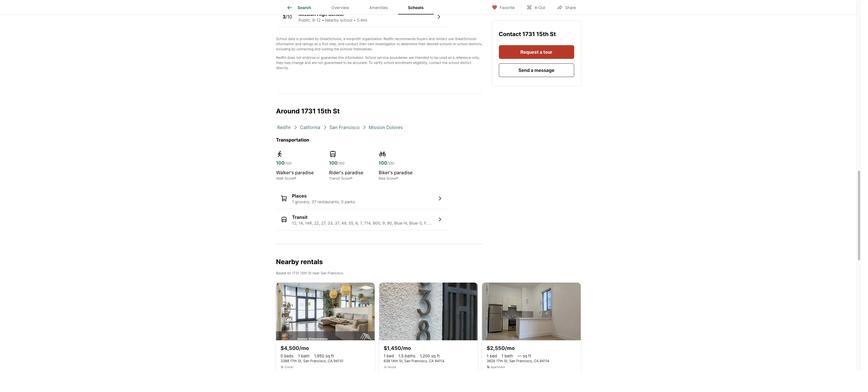 Task type: vqa. For each thing, say whether or not it's contained in the screenshot.
bottommost Favorites
no



Task type: describe. For each thing, give the bounding box(es) containing it.
— sq ft
[[518, 354, 532, 358]]

—
[[518, 354, 522, 358]]

0.4mi
[[357, 18, 367, 22]]

intended
[[415, 56, 429, 60]]

nearby inside mission high school public, 9-12 • nearby school • 0.4mi
[[325, 18, 339, 22]]

a for request
[[540, 49, 543, 55]]

to inside school service boundaries are intended to be used as a reference only; they may change and are not
[[430, 56, 433, 60]]

0 horizontal spatial st
[[308, 271, 312, 275]]

ratings
[[302, 42, 314, 46]]

accurate.
[[353, 61, 368, 65]]

1,950
[[314, 354, 325, 358]]

districts,
[[469, 42, 483, 46]]

1 vertical spatial nearby
[[276, 258, 299, 266]]

a inside school service boundaries are intended to be used as a reference only; they may change and are not
[[453, 56, 455, 60]]

0 vertical spatial are
[[409, 56, 414, 60]]

guaranteed to be accurate. to verify school enrollment eligibility, contact the school district directly.
[[276, 61, 472, 70]]

3626 17th st, san francisco, ca 94114
[[487, 359, 550, 363]]

redfin link
[[277, 125, 291, 130]]

1 vertical spatial francisco
[[328, 271, 344, 275]]

and down ,
[[338, 42, 344, 46]]

send a message
[[519, 67, 555, 73]]

determine
[[401, 42, 418, 46]]

paradise for rider's paradise
[[345, 170, 364, 176]]

eligibility,
[[413, 61, 428, 65]]

to inside "guaranteed to be accurate. to verify school enrollment eligibility, contact the school district directly."
[[344, 61, 347, 65]]

request
[[521, 49, 539, 55]]

change
[[292, 61, 304, 65]]

bath for $4,500 /mo
[[301, 354, 310, 358]]

walker's
[[276, 170, 294, 176]]

638 14th st, san francisco, ca 94114
[[384, 359, 445, 363]]

san right near
[[321, 271, 327, 275]]

14th
[[391, 359, 398, 363]]

overview
[[332, 5, 349, 10]]

grocery,
[[295, 199, 311, 204]]

amenities
[[370, 5, 388, 10]]

1 vertical spatial or
[[317, 56, 320, 60]]

and down is
[[295, 42, 301, 46]]

school data is provided by greatschools
[[276, 37, 342, 41]]

x-
[[535, 5, 539, 10]]

district
[[460, 61, 472, 65]]

investigation
[[376, 42, 396, 46]]

near
[[313, 271, 320, 275]]

0 beds
[[281, 354, 294, 358]]

service
[[377, 56, 389, 60]]

score for biker's
[[387, 176, 396, 181]]

1731 for contact
[[523, 31, 536, 38]]

own
[[368, 42, 375, 46]]

bed for $2,550 /mo
[[490, 354, 497, 358]]

0 horizontal spatial 0
[[281, 354, 283, 358]]

1 up 3626 at bottom right
[[487, 354, 489, 358]]

mission for mission dolores
[[369, 125, 385, 130]]

1 up 638
[[384, 354, 386, 358]]

request a tour
[[521, 49, 553, 55]]

contact
[[499, 31, 522, 38]]

message
[[535, 67, 555, 73]]

to inside first step, and conduct their own investigation to determine their desired schools or school districts, including by contacting and visiting the schools themselves.
[[397, 42, 400, 46]]

the inside first step, and conduct their own investigation to determine their desired schools or school districts, including by contacting and visiting the schools themselves.
[[334, 47, 339, 51]]

0 horizontal spatial schools
[[340, 47, 353, 51]]

or inside first step, and conduct their own investigation to determine their desired schools or school districts, including by contacting and visiting the schools themselves.
[[453, 42, 456, 46]]

/100 for rider's
[[338, 161, 345, 166]]

® for walker's
[[294, 176, 296, 181]]

$1,450
[[384, 345, 401, 351]]

provided
[[300, 37, 314, 41]]

around
[[276, 107, 300, 115]]

3 sq from the left
[[523, 354, 528, 358]]

rider's paradise transit score ®
[[329, 170, 364, 181]]

,
[[342, 37, 343, 41]]

contact
[[429, 61, 442, 65]]

san right "california" link
[[330, 125, 338, 130]]

/100 for biker's
[[387, 161, 394, 166]]

$2,550
[[487, 345, 505, 351]]

0 vertical spatial not
[[296, 56, 302, 60]]

guaranteed
[[324, 61, 343, 65]]

apartment
[[491, 365, 505, 369]]

organization.
[[362, 37, 383, 41]]

st for around 1731 15th st
[[333, 107, 340, 115]]

may
[[284, 61, 291, 65]]

as inside school service boundaries are intended to be used as a reference only; they may change and are not
[[448, 56, 452, 60]]

transit inside "rider's paradise transit score ®"
[[329, 176, 340, 181]]

1 • from the left
[[322, 18, 324, 22]]

x-out button
[[522, 1, 550, 13]]

1,200
[[420, 354, 430, 358]]

directly.
[[276, 66, 289, 70]]

photo of 3626 17th st, san francisco, ca 94114 image
[[483, 283, 581, 340]]

® for biker's
[[396, 176, 398, 181]]

school down the "service"
[[384, 61, 394, 65]]

3 ft from the left
[[529, 354, 532, 358]]

be inside "guaranteed to be accurate. to verify school enrollment eligibility, contact the school district directly."
[[348, 61, 352, 65]]

only;
[[472, 56, 480, 60]]

dolores
[[387, 125, 403, 130]]

tab list containing search
[[276, 0, 439, 15]]

0 vertical spatial francisco
[[339, 125, 360, 130]]

be inside school service boundaries are intended to be used as a reference only; they may change and are not
[[434, 56, 439, 60]]

3388
[[281, 359, 289, 363]]

school for school data is provided by greatschools
[[276, 37, 287, 41]]

mission high school public, 9-12 • nearby school • 0.4mi
[[299, 11, 367, 22]]

st, for $4,500
[[298, 359, 302, 363]]

nearby rentals
[[276, 258, 323, 266]]

100 for biker's
[[379, 160, 387, 166]]

school service boundaries are intended to be used as a reference only; they may change and are not
[[276, 56, 480, 65]]

94114 for $2,550 /mo
[[540, 359, 550, 363]]

2 their from the left
[[418, 42, 426, 46]]

st, for $1,450
[[399, 359, 404, 363]]

1,200 sq ft
[[420, 354, 440, 358]]

1 greatschools from the left
[[320, 37, 342, 41]]

and up desired at the top of page
[[429, 37, 435, 41]]

nonprofit
[[346, 37, 361, 41]]

condo
[[285, 365, 294, 369]]

0 inside places 1 grocery, 37 restaurants, 0 parks
[[341, 199, 344, 204]]

schools
[[408, 5, 424, 10]]

transit button
[[276, 209, 448, 230]]

100 for rider's
[[329, 160, 338, 166]]

themselves.
[[354, 47, 373, 51]]

ca for $1,450 /mo
[[429, 359, 434, 363]]

step,
[[329, 42, 337, 46]]

information.
[[345, 56, 364, 60]]

1 bath for $2,550
[[502, 354, 513, 358]]

schools tab
[[398, 1, 434, 15]]

1 bed for $2,550
[[487, 354, 497, 358]]

based on 1731 15th st near san francisco
[[276, 271, 344, 275]]

walk
[[276, 176, 284, 181]]

100 /100 for walker's
[[276, 160, 292, 166]]

boundaries
[[390, 56, 408, 60]]

contact 1731 15th st
[[499, 31, 556, 38]]

redfin for redfin does not endorse or guarantee this information.
[[276, 56, 287, 60]]

rentals
[[301, 258, 323, 266]]

$2,550 /mo
[[487, 345, 515, 351]]

places 1 grocery, 37 restaurants, 0 parks
[[292, 193, 355, 204]]

share button
[[553, 1, 581, 13]]

not inside school service boundaries are intended to be used as a reference only; they may change and are not
[[318, 61, 323, 65]]

guarantee
[[321, 56, 337, 60]]

1 inside places 1 grocery, 37 restaurants, 0 parks
[[292, 199, 294, 204]]

search
[[298, 5, 311, 10]]



Task type: locate. For each thing, give the bounding box(es) containing it.
1 vertical spatial st
[[333, 107, 340, 115]]

37
[[312, 199, 317, 204]]

2 1 bath from the left
[[502, 354, 513, 358]]

0 horizontal spatial nearby
[[276, 258, 299, 266]]

2 horizontal spatial ®
[[396, 176, 398, 181]]

1 /mo from the left
[[299, 345, 309, 351]]

by
[[315, 37, 319, 41], [292, 47, 296, 51]]

sq for $4,500 /mo
[[326, 354, 330, 358]]

or
[[453, 42, 456, 46], [317, 56, 320, 60]]

paradise right rider's
[[345, 170, 364, 176]]

restaurants,
[[318, 199, 340, 204]]

1 horizontal spatial /100
[[338, 161, 345, 166]]

baths
[[405, 354, 416, 358]]

3 francisco, from the left
[[517, 359, 533, 363]]

school inside mission high school public, 9-12 • nearby school • 0.4mi
[[340, 18, 353, 22]]

0 vertical spatial to
[[397, 42, 400, 46]]

/100 for walker's
[[285, 161, 292, 166]]

score for rider's
[[341, 176, 350, 181]]

0 horizontal spatial by
[[292, 47, 296, 51]]

2 horizontal spatial /mo
[[505, 345, 515, 351]]

sq right '1,950'
[[326, 354, 330, 358]]

3 /100 from the left
[[387, 161, 394, 166]]

1.5 baths
[[399, 354, 416, 358]]

1 vertical spatial 1731
[[301, 107, 316, 115]]

1 horizontal spatial ca
[[429, 359, 434, 363]]

1 bath up 3388 17th st, san francisco, ca 94110
[[298, 354, 310, 358]]

1
[[292, 199, 294, 204], [298, 354, 300, 358], [384, 354, 386, 358], [487, 354, 489, 358], [502, 354, 504, 358]]

request a tour button
[[499, 45, 575, 59]]

0 vertical spatial schools
[[440, 42, 452, 46]]

/100 up walker's
[[285, 161, 292, 166]]

out
[[539, 5, 546, 10]]

paradise inside biker's paradise bike score ®
[[394, 170, 413, 176]]

2 horizontal spatial ca
[[534, 359, 539, 363]]

/mo up 3388 17th st, san francisco, ca 94110
[[299, 345, 309, 351]]

100 /100 for biker's
[[379, 160, 394, 166]]

1 vertical spatial not
[[318, 61, 323, 65]]

1 17th from the left
[[290, 359, 297, 363]]

1.5
[[399, 354, 404, 358]]

® inside biker's paradise bike score ®
[[396, 176, 398, 181]]

and down endorse
[[305, 61, 311, 65]]

/mo for $1,450
[[401, 345, 411, 351]]

be up contact
[[434, 56, 439, 60]]

photo of 3388 17th st, san francisco, ca 94110 image
[[276, 283, 375, 340]]

1731 up "california" link
[[301, 107, 316, 115]]

redfin inside , a nonprofit organization. redfin recommends buyers and renters use greatschools information and ratings as a
[[384, 37, 394, 41]]

1 horizontal spatial as
[[448, 56, 452, 60]]

100 /100
[[276, 160, 292, 166], [329, 160, 345, 166], [379, 160, 394, 166]]

100 /100 up biker's at the top
[[379, 160, 394, 166]]

to down this
[[344, 61, 347, 65]]

contacting
[[297, 47, 314, 51]]

17th down beds
[[290, 359, 297, 363]]

a inside request a tour button
[[540, 49, 543, 55]]

/100 up rider's
[[338, 161, 345, 166]]

a inside send a message button
[[531, 67, 534, 73]]

transit inside button
[[292, 214, 308, 220]]

greatschools up step,
[[320, 37, 342, 41]]

17th
[[290, 359, 297, 363], [497, 359, 503, 363]]

as inside , a nonprofit organization. redfin recommends buyers and renters use greatschools information and ratings as a
[[314, 42, 318, 46]]

1 bed up 3626 at bottom right
[[487, 354, 497, 358]]

st, up apartment
[[504, 359, 509, 363]]

st up san francisco link at the left top
[[333, 107, 340, 115]]

100 up walker's
[[276, 160, 285, 166]]

0 horizontal spatial the
[[334, 47, 339, 51]]

1 horizontal spatial greatschools
[[455, 37, 477, 41]]

francisco, for $1,450 /mo
[[412, 359, 428, 363]]

1,950 sq ft
[[314, 354, 334, 358]]

0 horizontal spatial paradise
[[295, 170, 314, 176]]

0 horizontal spatial to
[[344, 61, 347, 65]]

17th up apartment
[[497, 359, 503, 363]]

1 horizontal spatial nearby
[[325, 18, 339, 22]]

x-out
[[535, 5, 546, 10]]

0 horizontal spatial mission
[[299, 11, 316, 17]]

1731 for around
[[301, 107, 316, 115]]

• right 12
[[322, 18, 324, 22]]

francisco, down the 1,200
[[412, 359, 428, 363]]

ca for $2,550 /mo
[[534, 359, 539, 363]]

0 vertical spatial 15th
[[537, 31, 549, 38]]

a left tour
[[540, 49, 543, 55]]

2 bed from the left
[[490, 354, 497, 358]]

2 ca from the left
[[429, 359, 434, 363]]

100 for walker's
[[276, 160, 285, 166]]

0 horizontal spatial as
[[314, 42, 318, 46]]

1 horizontal spatial mission
[[369, 125, 385, 130]]

schools down the conduct in the top left of the page
[[340, 47, 353, 51]]

bath
[[301, 354, 310, 358], [505, 354, 513, 358]]

1 horizontal spatial or
[[453, 42, 456, 46]]

3 st, from the left
[[504, 359, 509, 363]]

francisco,
[[310, 359, 327, 363], [412, 359, 428, 363], [517, 359, 533, 363]]

ca for $4,500 /mo
[[328, 359, 333, 363]]

1 horizontal spatial ®
[[350, 176, 353, 181]]

a for ,
[[344, 37, 345, 41]]

francisco, down — sq ft
[[517, 359, 533, 363]]

san
[[330, 125, 338, 130], [321, 271, 327, 275], [303, 359, 309, 363], [405, 359, 411, 363], [510, 359, 516, 363]]

2 vertical spatial 15th
[[300, 271, 307, 275]]

100 up rider's
[[329, 160, 338, 166]]

0 vertical spatial as
[[314, 42, 318, 46]]

94114 for $1,450 /mo
[[435, 359, 445, 363]]

/mo for $2,550
[[505, 345, 515, 351]]

st,
[[298, 359, 302, 363], [399, 359, 404, 363], [504, 359, 509, 363]]

share
[[566, 5, 576, 10]]

nearby
[[325, 18, 339, 22], [276, 258, 299, 266]]

score down biker's at the top
[[387, 176, 396, 181]]

1 vertical spatial mission
[[369, 125, 385, 130]]

1 score from the left
[[285, 176, 294, 181]]

by up does
[[292, 47, 296, 51]]

1 ca from the left
[[328, 359, 333, 363]]

1731
[[523, 31, 536, 38], [301, 107, 316, 115], [292, 271, 299, 275]]

mission up public,
[[299, 11, 316, 17]]

1 horizontal spatial st,
[[399, 359, 404, 363]]

a left first
[[319, 42, 321, 46]]

bath up 3626 17th st, san francisco, ca 94114
[[505, 354, 513, 358]]

score down walker's
[[285, 176, 294, 181]]

paradise for biker's paradise
[[394, 170, 413, 176]]

schools down renters
[[440, 42, 452, 46]]

by inside first step, and conduct their own investigation to determine their desired schools or school districts, including by contacting and visiting the schools themselves.
[[292, 47, 296, 51]]

15th for around 1731 15th st
[[317, 107, 332, 115]]

st up tour
[[550, 31, 556, 38]]

school up information
[[276, 37, 287, 41]]

1 vertical spatial transit
[[292, 214, 308, 220]]

san for $2,550 /mo
[[510, 359, 516, 363]]

school
[[329, 11, 344, 17], [276, 37, 287, 41], [365, 56, 376, 60]]

2 100 /100 from the left
[[329, 160, 345, 166]]

100 /100 up rider's
[[329, 160, 345, 166]]

a right ,
[[344, 37, 345, 41]]

12
[[317, 18, 321, 22]]

school inside school service boundaries are intended to be used as a reference only; they may change and are not
[[365, 56, 376, 60]]

2 /mo from the left
[[401, 345, 411, 351]]

0 horizontal spatial transit
[[292, 214, 308, 220]]

score
[[285, 176, 294, 181], [341, 176, 350, 181], [387, 176, 396, 181]]

1 horizontal spatial ft
[[437, 354, 440, 358]]

0 horizontal spatial /100
[[285, 161, 292, 166]]

st for contact 1731 15th st
[[550, 31, 556, 38]]

® for rider's
[[350, 176, 353, 181]]

0 horizontal spatial 94114
[[435, 359, 445, 363]]

the down step,
[[334, 47, 339, 51]]

house
[[388, 365, 396, 369]]

2 vertical spatial redfin
[[277, 125, 291, 130]]

a for send
[[531, 67, 534, 73]]

0 horizontal spatial bath
[[301, 354, 310, 358]]

bed for $1,450 /mo
[[387, 354, 394, 358]]

3 /mo from the left
[[505, 345, 515, 351]]

photo of 638 14th st, san francisco, ca 94114 image
[[379, 283, 478, 340]]

renters
[[436, 37, 447, 41]]

san francisco
[[330, 125, 360, 130]]

ft for $4,500 /mo
[[331, 354, 334, 358]]

0 horizontal spatial ft
[[331, 354, 334, 358]]

mission left the dolores
[[369, 125, 385, 130]]

1 horizontal spatial 100 /100
[[329, 160, 345, 166]]

1 horizontal spatial 1 bed
[[487, 354, 497, 358]]

st, for $2,550
[[504, 359, 509, 363]]

be
[[434, 56, 439, 60], [348, 61, 352, 65]]

2 94114 from the left
[[540, 359, 550, 363]]

are down endorse
[[312, 61, 317, 65]]

data
[[288, 37, 295, 41]]

15th down nearby rentals
[[300, 271, 307, 275]]

tour
[[544, 49, 553, 55]]

0 vertical spatial 1731
[[523, 31, 536, 38]]

their up 'themselves.'
[[359, 42, 367, 46]]

1 horizontal spatial schools
[[440, 42, 452, 46]]

3 ca from the left
[[534, 359, 539, 363]]

1 vertical spatial to
[[430, 56, 433, 60]]

st, down $4,500 /mo
[[298, 359, 302, 363]]

1 vertical spatial school
[[276, 37, 287, 41]]

2 horizontal spatial francisco,
[[517, 359, 533, 363]]

1 horizontal spatial 100
[[329, 160, 338, 166]]

15th for contact 1731 15th st
[[537, 31, 549, 38]]

17th for $4,500
[[290, 359, 297, 363]]

places
[[292, 193, 307, 199]]

1 vertical spatial as
[[448, 56, 452, 60]]

0 horizontal spatial francisco,
[[310, 359, 327, 363]]

overview tab
[[321, 1, 359, 15]]

1 vertical spatial schools
[[340, 47, 353, 51]]

$1,450 /mo
[[384, 345, 411, 351]]

sq for $1,450 /mo
[[431, 354, 436, 358]]

1 horizontal spatial sq
[[431, 354, 436, 358]]

2 sq from the left
[[431, 354, 436, 358]]

school down overview
[[329, 11, 344, 17]]

including
[[276, 47, 291, 51]]

conduct
[[345, 42, 359, 46]]

tab list
[[276, 0, 439, 15]]

mission dolores link
[[369, 125, 403, 130]]

1 horizontal spatial by
[[315, 37, 319, 41]]

/mo for $4,500
[[299, 345, 309, 351]]

endorse
[[303, 56, 316, 60]]

0 horizontal spatial 100 /100
[[276, 160, 292, 166]]

1731 up request
[[523, 31, 536, 38]]

1 ft from the left
[[331, 354, 334, 358]]

1 st, from the left
[[298, 359, 302, 363]]

1 horizontal spatial st
[[333, 107, 340, 115]]

$4,500 /mo
[[281, 345, 309, 351]]

san for $4,500 /mo
[[303, 359, 309, 363]]

on
[[287, 271, 291, 275]]

0 up 3388
[[281, 354, 283, 358]]

greatschools inside , a nonprofit organization. redfin recommends buyers and renters use greatschools information and ratings as a
[[455, 37, 477, 41]]

score inside walker's paradise walk score ®
[[285, 176, 294, 181]]

school down overview tab
[[340, 18, 353, 22]]

15th up the california
[[317, 107, 332, 115]]

send a message button
[[499, 63, 575, 77]]

® inside walker's paradise walk score ®
[[294, 176, 296, 181]]

school inside mission high school public, 9-12 • nearby school • 0.4mi
[[329, 11, 344, 17]]

/100
[[285, 161, 292, 166], [338, 161, 345, 166], [387, 161, 394, 166]]

score down rider's
[[341, 176, 350, 181]]

francisco, down '1,950'
[[310, 359, 327, 363]]

search link
[[286, 4, 311, 11]]

1 bath down "$2,550 /mo"
[[502, 354, 513, 358]]

based
[[276, 271, 286, 275]]

2 • from the left
[[354, 18, 356, 22]]

score for walker's
[[285, 176, 294, 181]]

2 vertical spatial school
[[365, 56, 376, 60]]

3626
[[487, 359, 496, 363]]

2 horizontal spatial paradise
[[394, 170, 413, 176]]

2 horizontal spatial st
[[550, 31, 556, 38]]

1 sq from the left
[[326, 354, 330, 358]]

recommends
[[395, 37, 416, 41]]

1 francisco, from the left
[[310, 359, 327, 363]]

1 100 from the left
[[276, 160, 285, 166]]

san down "$2,550 /mo"
[[510, 359, 516, 363]]

1 horizontal spatial to
[[397, 42, 400, 46]]

st, down 1.5
[[399, 359, 404, 363]]

1 horizontal spatial 94114
[[540, 359, 550, 363]]

san for $1,450 /mo
[[405, 359, 411, 363]]

0 horizontal spatial sq
[[326, 354, 330, 358]]

1 vertical spatial are
[[312, 61, 317, 65]]

, a nonprofit organization. redfin recommends buyers and renters use greatschools information and ratings as a
[[276, 37, 477, 46]]

used
[[440, 56, 447, 60]]

sq right the 1,200
[[431, 354, 436, 358]]

2 ® from the left
[[350, 176, 353, 181]]

favorite
[[500, 5, 515, 10]]

mission dolores
[[369, 125, 403, 130]]

1 horizontal spatial school
[[329, 11, 344, 17]]

first
[[322, 42, 328, 46]]

mission for mission high school public, 9-12 • nearby school • 0.4mi
[[299, 11, 316, 17]]

2 horizontal spatial st,
[[504, 359, 509, 363]]

or right endorse
[[317, 56, 320, 60]]

paradise for walker's paradise
[[295, 170, 314, 176]]

1 paradise from the left
[[295, 170, 314, 176]]

san down '1.5 baths' on the left
[[405, 359, 411, 363]]

/mo up '1.5 baths' on the left
[[401, 345, 411, 351]]

1 bath for $4,500
[[298, 354, 310, 358]]

first step, and conduct their own investigation to determine their desired schools or school districts, including by contacting and visiting the schools themselves.
[[276, 42, 483, 51]]

ft right — at the bottom
[[529, 354, 532, 358]]

1 vertical spatial 0
[[281, 354, 283, 358]]

score inside "rider's paradise transit score ®"
[[341, 176, 350, 181]]

2 st, from the left
[[399, 359, 404, 363]]

/100 up biker's at the top
[[387, 161, 394, 166]]

1 94114 from the left
[[435, 359, 445, 363]]

2 horizontal spatial ft
[[529, 354, 532, 358]]

bath up 3388 17th st, san francisco, ca 94110
[[301, 354, 310, 358]]

francisco, for $2,550 /mo
[[517, 359, 533, 363]]

1 horizontal spatial bed
[[490, 354, 497, 358]]

/10
[[286, 14, 292, 19]]

a
[[344, 37, 345, 41], [319, 42, 321, 46], [540, 49, 543, 55], [453, 56, 455, 60], [531, 67, 534, 73]]

be down the information. on the left
[[348, 61, 352, 65]]

school down reference
[[449, 61, 459, 65]]

1 100 /100 from the left
[[276, 160, 292, 166]]

1 horizontal spatial score
[[341, 176, 350, 181]]

2 score from the left
[[341, 176, 350, 181]]

san down $4,500 /mo
[[303, 359, 309, 363]]

2 horizontal spatial 100
[[379, 160, 387, 166]]

2 1 bed from the left
[[487, 354, 497, 358]]

1 down $4,500 /mo
[[298, 354, 300, 358]]

bath for $2,550 /mo
[[505, 354, 513, 358]]

a left reference
[[453, 56, 455, 60]]

3 100 /100 from the left
[[379, 160, 394, 166]]

15th up tour
[[537, 31, 549, 38]]

bed up 3626 at bottom right
[[490, 354, 497, 358]]

0 vertical spatial be
[[434, 56, 439, 60]]

redfin
[[384, 37, 394, 41], [276, 56, 287, 60], [277, 125, 291, 130]]

100 /100 for rider's
[[329, 160, 345, 166]]

15th
[[537, 31, 549, 38], [317, 107, 332, 115], [300, 271, 307, 275]]

2 horizontal spatial score
[[387, 176, 396, 181]]

638
[[384, 359, 390, 363]]

redfin does not endorse or guarantee this information.
[[276, 56, 364, 60]]

1 down "$2,550 /mo"
[[502, 354, 504, 358]]

and
[[429, 37, 435, 41], [295, 42, 301, 46], [338, 42, 344, 46], [315, 47, 321, 51], [305, 61, 311, 65]]

2 100 from the left
[[329, 160, 338, 166]]

2 horizontal spatial /100
[[387, 161, 394, 166]]

1 horizontal spatial are
[[409, 56, 414, 60]]

redfin up 'they'
[[276, 56, 287, 60]]

0 horizontal spatial 100
[[276, 160, 285, 166]]

school up to
[[365, 56, 376, 60]]

17th for $2,550
[[497, 359, 503, 363]]

1 vertical spatial be
[[348, 61, 352, 65]]

1 1 bed from the left
[[384, 354, 394, 358]]

the inside "guaranteed to be accurate. to verify school enrollment eligibility, contact the school district directly."
[[443, 61, 448, 65]]

not down redfin does not endorse or guarantee this information.
[[318, 61, 323, 65]]

3388 17th st, san francisco, ca 94110
[[281, 359, 343, 363]]

bike
[[379, 176, 386, 181]]

ca
[[328, 359, 333, 363], [429, 359, 434, 363], [534, 359, 539, 363]]

around 1731 15th st
[[276, 107, 340, 115]]

1 horizontal spatial not
[[318, 61, 323, 65]]

0 horizontal spatial 17th
[[290, 359, 297, 363]]

school for school service boundaries are intended to be used as a reference only; they may change and are not
[[365, 56, 376, 60]]

0 vertical spatial redfin
[[384, 37, 394, 41]]

/mo up 3626 17th st, san francisco, ca 94114
[[505, 345, 515, 351]]

to up contact
[[430, 56, 433, 60]]

francisco
[[339, 125, 360, 130], [328, 271, 344, 275]]

0 horizontal spatial school
[[276, 37, 287, 41]]

3 ® from the left
[[396, 176, 398, 181]]

send
[[519, 67, 530, 73]]

1 horizontal spatial 0
[[341, 199, 344, 204]]

1 /100 from the left
[[285, 161, 292, 166]]

2 ft from the left
[[437, 354, 440, 358]]

0 horizontal spatial ®
[[294, 176, 296, 181]]

high
[[317, 11, 328, 17]]

0 vertical spatial mission
[[299, 11, 316, 17]]

paradise inside walker's paradise walk score ®
[[295, 170, 314, 176]]

and inside school service boundaries are intended to be used as a reference only; they may change and are not
[[305, 61, 311, 65]]

1 bed
[[384, 354, 394, 358], [487, 354, 497, 358]]

100 up biker's at the top
[[379, 160, 387, 166]]

walker's paradise walk score ®
[[276, 170, 314, 181]]

2 paradise from the left
[[345, 170, 364, 176]]

® right bike
[[396, 176, 398, 181]]

paradise inside "rider's paradise transit score ®"
[[345, 170, 364, 176]]

francisco, for $4,500 /mo
[[310, 359, 327, 363]]

1 their from the left
[[359, 42, 367, 46]]

score inside biker's paradise bike score ®
[[387, 176, 396, 181]]

0 vertical spatial by
[[315, 37, 319, 41]]

1 bath from the left
[[301, 354, 310, 358]]

® inside "rider's paradise transit score ®"
[[350, 176, 353, 181]]

ft for $1,450 /mo
[[437, 354, 440, 358]]

0 horizontal spatial not
[[296, 56, 302, 60]]

1 horizontal spatial •
[[354, 18, 356, 22]]

paradise right walker's
[[295, 170, 314, 176]]

redfin up investigation at the left of the page
[[384, 37, 394, 41]]

0 horizontal spatial greatschools
[[320, 37, 342, 41]]

0 left parks
[[341, 199, 344, 204]]

nearby up on at the bottom of page
[[276, 258, 299, 266]]

100 /100 up walker's
[[276, 160, 292, 166]]

as
[[314, 42, 318, 46], [448, 56, 452, 60]]

1 ® from the left
[[294, 176, 296, 181]]

redfin for redfin
[[277, 125, 291, 130]]

california link
[[300, 125, 320, 130]]

by right provided
[[315, 37, 319, 41]]

1731 right on at the bottom of page
[[292, 271, 299, 275]]

3 score from the left
[[387, 176, 396, 181]]

2 horizontal spatial to
[[430, 56, 433, 60]]

and up redfin does not endorse or guarantee this information.
[[315, 47, 321, 51]]

school left districts,
[[457, 42, 468, 46]]

0 vertical spatial 0
[[341, 199, 344, 204]]

1 bed from the left
[[387, 354, 394, 358]]

school inside first step, and conduct their own investigation to determine their desired schools or school districts, including by contacting and visiting the schools themselves.
[[457, 42, 468, 46]]

® right the walk
[[294, 176, 296, 181]]

0 horizontal spatial •
[[322, 18, 324, 22]]

rider's
[[329, 170, 344, 176]]

are up enrollment
[[409, 56, 414, 60]]

as right ratings
[[314, 42, 318, 46]]

0 horizontal spatial 1 bath
[[298, 354, 310, 358]]

this
[[338, 56, 344, 60]]

2 17th from the left
[[497, 359, 503, 363]]

they
[[276, 61, 283, 65]]

100
[[276, 160, 285, 166], [329, 160, 338, 166], [379, 160, 387, 166]]

0 horizontal spatial or
[[317, 56, 320, 60]]

1 horizontal spatial francisco,
[[412, 359, 428, 363]]

sq right — at the bottom
[[523, 354, 528, 358]]

2 bath from the left
[[505, 354, 513, 358]]

1 1 bath from the left
[[298, 354, 310, 358]]

amenities tab
[[359, 1, 398, 15]]

1 horizontal spatial paradise
[[345, 170, 364, 176]]

® up parks
[[350, 176, 353, 181]]

0 vertical spatial nearby
[[325, 18, 339, 22]]

2 /100 from the left
[[338, 161, 345, 166]]

enrollment
[[395, 61, 412, 65]]

0 horizontal spatial 1731
[[292, 271, 299, 275]]

is
[[296, 37, 299, 41]]

1 down places
[[292, 199, 294, 204]]

2 greatschools from the left
[[455, 37, 477, 41]]

3 paradise from the left
[[394, 170, 413, 176]]

transit down the grocery,
[[292, 214, 308, 220]]

2 horizontal spatial sq
[[523, 354, 528, 358]]

a right send
[[531, 67, 534, 73]]

2 vertical spatial 1731
[[292, 271, 299, 275]]

not up change
[[296, 56, 302, 60]]

the down used
[[443, 61, 448, 65]]

or down use
[[453, 42, 456, 46]]

1 bed for $1,450
[[384, 354, 394, 358]]

1 vertical spatial redfin
[[276, 56, 287, 60]]

2 francisco, from the left
[[412, 359, 428, 363]]

3 100 from the left
[[379, 160, 387, 166]]

nearby down high
[[325, 18, 339, 22]]

1 vertical spatial by
[[292, 47, 296, 51]]

mission inside mission high school public, 9-12 • nearby school • 0.4mi
[[299, 11, 316, 17]]

bed up 638
[[387, 354, 394, 358]]

paradise
[[295, 170, 314, 176], [345, 170, 364, 176], [394, 170, 413, 176]]



